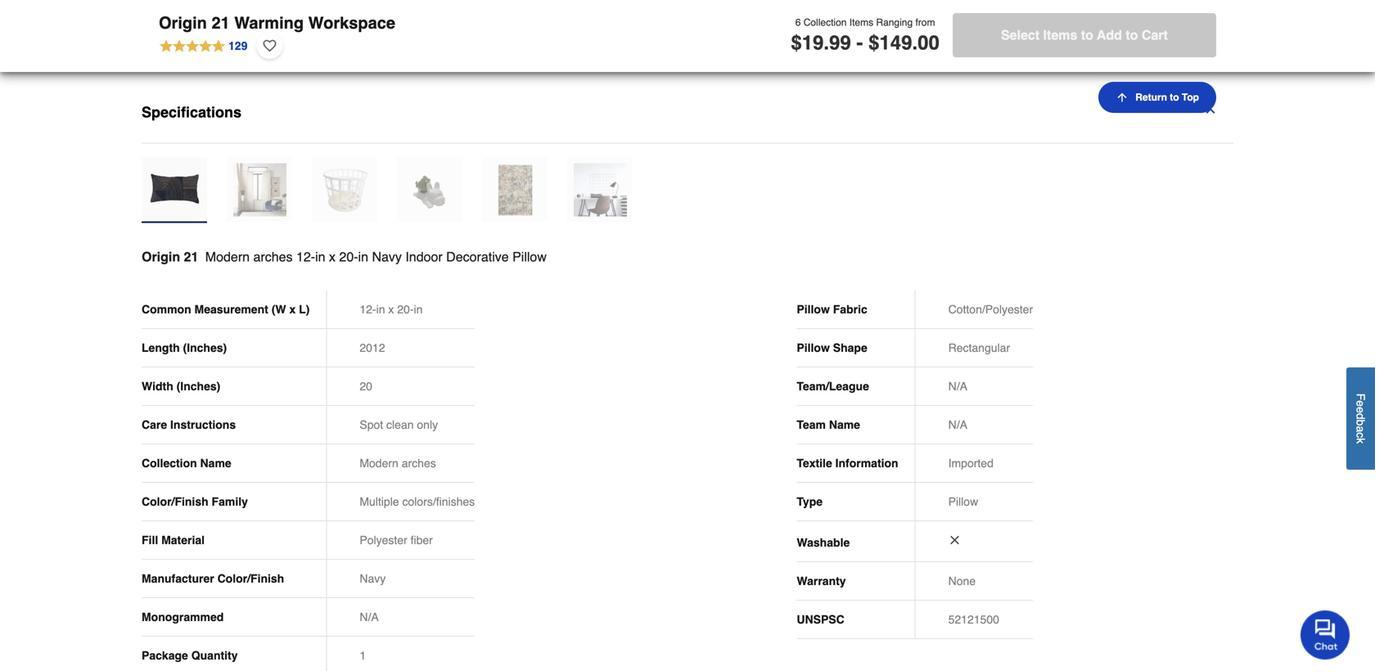 Task type: vqa. For each thing, say whether or not it's contained in the screenshot.


Task type: describe. For each thing, give the bounding box(es) containing it.
team
[[797, 418, 826, 431]]

polyester
[[360, 534, 408, 547]]

l)
[[299, 303, 310, 316]]

0 vertical spatial 12-
[[296, 249, 315, 264]]

1 horizontal spatial 12-
[[360, 303, 376, 316]]

manufacturer
[[142, 572, 214, 585]]

fabric
[[833, 303, 868, 316]]

in up 12-in x 20-in
[[358, 249, 368, 264]]

family
[[212, 495, 248, 508]]

20
[[360, 380, 372, 393]]

cotton/polyester
[[949, 303, 1033, 316]]

select items to add to cart button
[[953, 13, 1217, 57]]

origin 21 warming workspace
[[159, 14, 395, 32]]

pillow for pillow
[[949, 495, 979, 508]]

decorative
[[446, 249, 509, 264]]

common measurement (w x l)
[[142, 303, 310, 316]]

specifications
[[142, 104, 242, 121]]

f e e d b a c k
[[1355, 394, 1368, 444]]

0 vertical spatial arches
[[253, 249, 293, 264]]

21 for modern arches 12-in x 20-in navy indoor decorative pillow
[[184, 249, 198, 264]]

instructions
[[170, 418, 236, 431]]

129
[[228, 39, 248, 52]]

width
[[142, 380, 173, 393]]

specifications button
[[142, 86, 1234, 143]]

2 e from the top
[[1355, 407, 1368, 413]]

pillow shape
[[797, 341, 868, 355]]

add
[[1097, 27, 1122, 43]]

19.99
[[802, 31, 851, 54]]

no image
[[949, 534, 962, 547]]

only
[[417, 418, 438, 431]]

multiple
[[360, 495, 399, 508]]

0 horizontal spatial x
[[289, 303, 296, 316]]

0 horizontal spatial 20-
[[339, 249, 358, 264]]

fiber
[[411, 534, 433, 547]]

95-in navy light filtering back tab single curtain panel image
[[233, 163, 287, 217]]

return to top
[[1136, 92, 1199, 103]]

1 horizontal spatial to
[[1126, 27, 1138, 43]]

collection inside 6 collection items ranging from $ 19.99 - $ 149.00
[[804, 17, 847, 28]]

c
[[1355, 432, 1368, 438]]

textile
[[797, 457, 832, 470]]

team name
[[797, 418, 860, 431]]

(inches) for width (inches)
[[177, 380, 221, 393]]

none
[[949, 575, 976, 588]]

warming
[[234, 14, 304, 32]]

6
[[796, 17, 801, 28]]

-
[[857, 31, 863, 54]]

1
[[360, 649, 366, 662]]

chat invite button image
[[1301, 610, 1351, 660]]

0 vertical spatial navy
[[372, 249, 402, 264]]

in up 2012
[[376, 303, 385, 316]]

pillow for pillow fabric
[[797, 303, 830, 316]]

modern arches
[[360, 457, 436, 470]]

clean
[[386, 418, 414, 431]]

n/a for team name
[[949, 418, 968, 431]]

cart
[[1142, 27, 1168, 43]]

origin for origin 21 modern arches 12-in x 20-in navy indoor decorative pillow
[[142, 249, 180, 264]]

6 collection items ranging from $ 19.99 - $ 149.00
[[791, 17, 940, 54]]

common
[[142, 303, 191, 316]]

name for team name
[[829, 418, 860, 431]]

modern arches 12-in x 20-in navy indoor decorative pillow image
[[148, 163, 201, 217]]

items inside button
[[1044, 27, 1078, 43]]

0 horizontal spatial collection
[[142, 457, 197, 470]]

rectangular
[[949, 341, 1010, 355]]

width (inches)
[[142, 380, 221, 393]]

origin 21 modern arches 12-in x 20-in navy indoor decorative pillow
[[142, 249, 547, 264]]

6-in green indoor artificial succulent artificial plant image
[[404, 163, 457, 217]]

1 vertical spatial navy
[[360, 572, 386, 585]]

d
[[1355, 413, 1368, 420]]

textile information
[[797, 457, 899, 470]]

fill material
[[142, 534, 205, 547]]

f e e d b a c k button
[[1347, 368, 1376, 470]]

colors/finishes
[[402, 495, 475, 508]]

package quantity
[[142, 649, 238, 662]]

(w
[[272, 303, 286, 316]]

collection name
[[142, 457, 231, 470]]

1 horizontal spatial x
[[329, 249, 336, 264]]

a
[[1355, 426, 1368, 433]]

0 horizontal spatial color/finish
[[142, 495, 209, 508]]

k
[[1355, 438, 1368, 444]]

care
[[142, 418, 167, 431]]

ranging
[[876, 17, 913, 28]]

monogrammed
[[142, 611, 224, 624]]

pillow fabric
[[797, 303, 868, 316]]



Task type: locate. For each thing, give the bounding box(es) containing it.
1 horizontal spatial collection
[[804, 17, 847, 28]]

color/finish family
[[142, 495, 248, 508]]

2 horizontal spatial to
[[1170, 92, 1179, 103]]

(inches) down the common measurement (w x l)
[[183, 341, 227, 355]]

origin up 4.7 stars image
[[159, 14, 207, 32]]

0 vertical spatial 20-
[[339, 249, 358, 264]]

$
[[791, 31, 802, 54], [869, 31, 880, 54]]

n/a up the imported
[[949, 418, 968, 431]]

2 $ from the left
[[869, 31, 880, 54]]

select items to add to cart
[[1001, 27, 1168, 43]]

21 up 4.7 stars image
[[212, 14, 230, 32]]

package
[[142, 649, 188, 662]]

washable
[[797, 536, 850, 549]]

quantity
[[191, 649, 238, 662]]

color/finish up fill material
[[142, 495, 209, 508]]

1 vertical spatial n/a
[[949, 418, 968, 431]]

origin for origin 21 warming workspace
[[159, 14, 207, 32]]

0 vertical spatial (inches)
[[183, 341, 227, 355]]

origin
[[159, 14, 207, 32], [142, 249, 180, 264]]

1 horizontal spatial $
[[869, 31, 880, 54]]

pillow for pillow shape
[[797, 341, 830, 355]]

21 for warming workspace
[[212, 14, 230, 32]]

length (inches)
[[142, 341, 227, 355]]

navy
[[372, 249, 402, 264], [360, 572, 386, 585]]

information
[[836, 457, 899, 470]]

items inside 6 collection items ranging from $ 19.99 - $ 149.00
[[850, 17, 874, 28]]

0 vertical spatial 21
[[212, 14, 230, 32]]

pillow down the imported
[[949, 495, 979, 508]]

x left l)
[[289, 303, 296, 316]]

name right team
[[829, 418, 860, 431]]

top
[[1182, 92, 1199, 103]]

color/finish
[[142, 495, 209, 508], [217, 572, 284, 585]]

name
[[829, 418, 860, 431], [200, 457, 231, 470]]

pillow left fabric
[[797, 303, 830, 316]]

arches up (w
[[253, 249, 293, 264]]

name for collection name
[[200, 457, 231, 470]]

in down indoor
[[414, 303, 423, 316]]

12- up l)
[[296, 249, 315, 264]]

1 vertical spatial (inches)
[[177, 380, 221, 393]]

(inches)
[[183, 341, 227, 355], [177, 380, 221, 393]]

$ down 6
[[791, 31, 802, 54]]

x down 16.5-in w x 12.5-in h x 16.5-in d white iron basket image
[[329, 249, 336, 264]]

navy left indoor
[[372, 249, 402, 264]]

2012
[[360, 341, 385, 355]]

type
[[797, 495, 823, 508]]

imported
[[949, 457, 994, 470]]

129 button
[[159, 33, 248, 59]]

0 vertical spatial color/finish
[[142, 495, 209, 508]]

0 vertical spatial name
[[829, 418, 860, 431]]

multiple colors/finishes
[[360, 495, 475, 508]]

material
[[161, 534, 205, 547]]

0 horizontal spatial $
[[791, 31, 802, 54]]

b
[[1355, 420, 1368, 426]]

return to top button
[[1099, 82, 1217, 113]]

to
[[1081, 27, 1094, 43], [1126, 27, 1138, 43], [1170, 92, 1179, 103]]

0 horizontal spatial 21
[[184, 249, 198, 264]]

16.5-in w x 12.5-in h x 16.5-in d white iron basket image
[[318, 163, 372, 217]]

n/a for monogrammed
[[360, 611, 379, 624]]

21
[[212, 14, 230, 32], [184, 249, 198, 264]]

shape
[[833, 341, 868, 355]]

manufacturer color/finish
[[142, 572, 284, 585]]

origin up common
[[142, 249, 180, 264]]

x down origin 21 modern arches 12-in x 20-in navy indoor decorative pillow
[[388, 303, 394, 316]]

e
[[1355, 401, 1368, 407], [1355, 407, 1368, 413]]

1 vertical spatial name
[[200, 457, 231, 470]]

n/a
[[949, 380, 968, 393], [949, 418, 968, 431], [360, 611, 379, 624]]

n/a up 1
[[360, 611, 379, 624]]

1 vertical spatial 12-
[[360, 303, 376, 316]]

length
[[142, 341, 180, 355]]

to right add
[[1126, 27, 1138, 43]]

to left add
[[1081, 27, 1094, 43]]

17-in black desk lamp with metal shade image
[[574, 163, 627, 217]]

inez 5 x 8 (ft) brown indoor area rug image
[[489, 163, 542, 217]]

1 horizontal spatial color/finish
[[217, 572, 284, 585]]

arches
[[253, 249, 293, 264], [402, 457, 436, 470]]

chevron up image
[[1204, 104, 1217, 117]]

20- down 16.5-in w x 12.5-in h x 16.5-in d white iron basket image
[[339, 249, 358, 264]]

items right the select
[[1044, 27, 1078, 43]]

21 up common
[[184, 249, 198, 264]]

12- up 2012
[[360, 303, 376, 316]]

1 vertical spatial color/finish
[[217, 572, 284, 585]]

1 $ from the left
[[791, 31, 802, 54]]

52121500
[[949, 613, 1000, 626]]

0 horizontal spatial 12-
[[296, 249, 315, 264]]

n/a down rectangular
[[949, 380, 968, 393]]

fill
[[142, 534, 158, 547]]

0 horizontal spatial name
[[200, 457, 231, 470]]

name down instructions in the left of the page
[[200, 457, 231, 470]]

0 vertical spatial collection
[[804, 17, 847, 28]]

items
[[850, 17, 874, 28], [1044, 27, 1078, 43]]

149.00
[[880, 31, 940, 54]]

2 vertical spatial n/a
[[360, 611, 379, 624]]

12-
[[296, 249, 315, 264], [360, 303, 376, 316]]

modern
[[205, 249, 250, 264], [360, 457, 399, 470]]

f
[[1355, 394, 1368, 401]]

1 e from the top
[[1355, 401, 1368, 407]]

arches up the 'multiple colors/finishes'
[[402, 457, 436, 470]]

1 vertical spatial 21
[[184, 249, 198, 264]]

team/league
[[797, 380, 869, 393]]

20- down indoor
[[397, 303, 414, 316]]

polyester fiber
[[360, 534, 433, 547]]

measurement
[[194, 303, 268, 316]]

1 vertical spatial modern
[[360, 457, 399, 470]]

navy down polyester
[[360, 572, 386, 585]]

arrow up image
[[1116, 91, 1129, 104]]

to left top
[[1170, 92, 1179, 103]]

0 horizontal spatial items
[[850, 17, 874, 28]]

spot
[[360, 418, 383, 431]]

1 horizontal spatial 20-
[[397, 303, 414, 316]]

(inches) up instructions in the left of the page
[[177, 380, 221, 393]]

pillow
[[513, 249, 547, 264], [797, 303, 830, 316], [797, 341, 830, 355], [949, 495, 979, 508]]

modern up the common measurement (w x l)
[[205, 249, 250, 264]]

warranty
[[797, 575, 846, 588]]

color/finish right manufacturer
[[217, 572, 284, 585]]

modern up multiple
[[360, 457, 399, 470]]

20-
[[339, 249, 358, 264], [397, 303, 414, 316]]

collection
[[804, 17, 847, 28], [142, 457, 197, 470]]

n/a for team/league
[[949, 380, 968, 393]]

1 vertical spatial arches
[[402, 457, 436, 470]]

0 vertical spatial n/a
[[949, 380, 968, 393]]

pillow right decorative
[[513, 249, 547, 264]]

0 vertical spatial origin
[[159, 14, 207, 32]]

collection down care
[[142, 457, 197, 470]]

spot clean only
[[360, 418, 438, 431]]

collection up 19.99
[[804, 17, 847, 28]]

1 vertical spatial origin
[[142, 249, 180, 264]]

e up b
[[1355, 407, 1368, 413]]

pillow left shape
[[797, 341, 830, 355]]

e up d
[[1355, 401, 1368, 407]]

unspsc
[[797, 613, 845, 626]]

(inches) for length (inches)
[[183, 341, 227, 355]]

4.7 stars image
[[159, 37, 248, 55]]

1 horizontal spatial modern
[[360, 457, 399, 470]]

x
[[329, 249, 336, 264], [289, 303, 296, 316], [388, 303, 394, 316]]

from
[[916, 17, 935, 28]]

select
[[1001, 27, 1040, 43]]

in down 16.5-in w x 12.5-in h x 16.5-in d white iron basket image
[[315, 249, 325, 264]]

care instructions
[[142, 418, 236, 431]]

1 horizontal spatial items
[[1044, 27, 1078, 43]]

0 horizontal spatial to
[[1081, 27, 1094, 43]]

1 horizontal spatial arches
[[402, 457, 436, 470]]

workspace
[[308, 14, 395, 32]]

1 vertical spatial 20-
[[397, 303, 414, 316]]

return
[[1136, 92, 1167, 103]]

12-in x 20-in
[[360, 303, 423, 316]]

indoor
[[406, 249, 443, 264]]

2 horizontal spatial x
[[388, 303, 394, 316]]

items up "-"
[[850, 17, 874, 28]]

1 horizontal spatial name
[[829, 418, 860, 431]]

heart outline image
[[263, 37, 276, 55]]

0 vertical spatial modern
[[205, 249, 250, 264]]

1 horizontal spatial 21
[[212, 14, 230, 32]]

0 horizontal spatial modern
[[205, 249, 250, 264]]

$ right "-"
[[869, 31, 880, 54]]

0 horizontal spatial arches
[[253, 249, 293, 264]]

1 vertical spatial collection
[[142, 457, 197, 470]]



